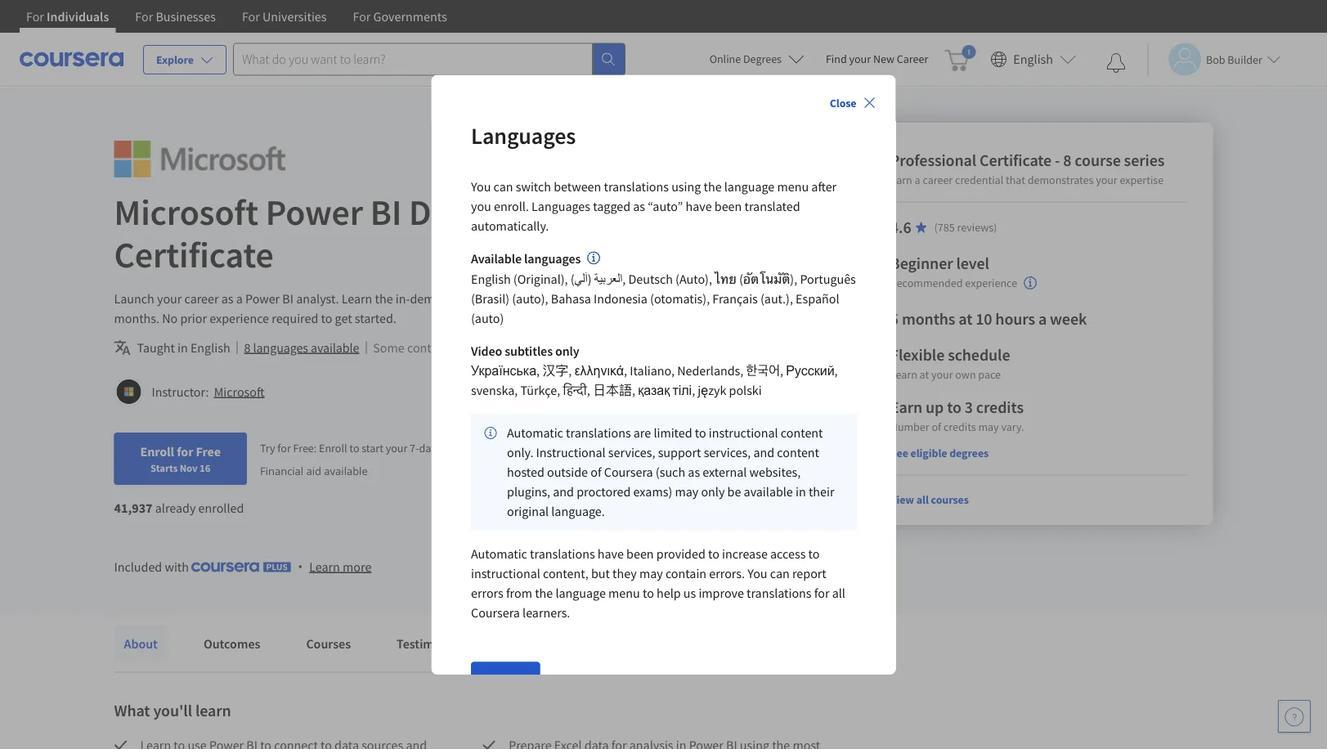 Task type: describe. For each thing, give the bounding box(es) containing it.
english (original), العربية (آلي), deutsch (auto), ไทย (อัตโนมัติ), português (brasil) (auto), bahasa indonesia (otomatis), français (aut.), español (auto)
[[471, 271, 856, 327]]

your inside flexible schedule learn at your own pace
[[932, 367, 953, 382]]

available inside try for free: enroll to start your 7-day full access free trial financial aid available
[[324, 463, 368, 478]]

translations inside automatic translations are limited to instructional content only. instructional services, support services, and content hosted outside of coursera (such as external websites, plugins, and proctored exams) may only be available in their original language.
[[566, 425, 631, 441]]

for for businesses
[[135, 8, 153, 25]]

access inside automatic translations have been provided to increase access to instructional content, but they may contain errors. you can report errors from the language menu to help us improve translations for all coursera learners.
[[770, 546, 805, 562]]

new
[[873, 52, 895, 66]]

earn inside professional certificate - 8 course series earn a career credential that demonstrates your expertise
[[891, 173, 913, 187]]

bahasa
[[551, 291, 591, 307]]

exams)
[[633, 484, 672, 500]]

their
[[808, 484, 834, 500]]

some
[[373, 339, 405, 356]]

for for enroll
[[177, 443, 193, 460]]

1 vertical spatial translated
[[516, 339, 571, 356]]

can inside automatic translations have been provided to increase access to instructional content, but they may contain errors. you can report errors from the language menu to help us improve translations for all coursera learners.
[[770, 565, 789, 582]]

view all courses link
[[891, 492, 969, 507]]

experience inside beginner level recommended experience
[[965, 276, 1018, 291]]

español
[[795, 291, 839, 307]]

switch
[[515, 178, 551, 194]]

professional inside microsoft power bi data analyst professional certificate
[[608, 189, 798, 234]]

automatic translations are limited to instructional content only. instructional services, support services, and content hosted outside of coursera (such as external websites, plugins, and proctored exams) may only be available in their original language.
[[507, 425, 834, 520]]

• learn more
[[298, 558, 372, 575]]

language inside automatic translations have been provided to increase access to instructional content, but they may contain errors. you can report errors from the language menu to help us improve translations for all coursera learners.
[[555, 585, 606, 601]]

1 horizontal spatial of
[[932, 420, 941, 434]]

41,937
[[114, 500, 153, 516]]

0 vertical spatial credits
[[976, 397, 1024, 418]]

(785
[[934, 220, 955, 235]]

languages inside "you can switch between translations using the language menu after you enroll. languages tagged as "auto" have been translated automatically."
[[531, 198, 590, 214]]

courses
[[306, 635, 351, 652]]

coursera inside automatic translations have been provided to increase access to instructional content, but they may contain errors. you can report errors from the language menu to help us improve translations for all coursera learners.
[[471, 605, 520, 621]]

from
[[506, 585, 532, 601]]

have inside launch your career as a power bi analyst. learn the in-demand business intelligence skills that will have you job-ready in less than 5 months. no prior experience required to get started.
[[651, 290, 678, 307]]

coursera plus image
[[192, 562, 291, 572]]

provided
[[656, 546, 705, 562]]

ok button
[[471, 662, 540, 701]]

日本語,
[[593, 382, 635, 399]]

instructional inside automatic translations are limited to instructional content only. instructional services, support services, and content hosted outside of coursera (such as external websites, plugins, and proctored exams) may only be available in their original language.
[[709, 425, 778, 441]]

errors
[[471, 585, 503, 601]]

for for governments
[[353, 8, 371, 25]]

for inside automatic translations have been provided to increase access to instructional content, but they may contain errors. you can report errors from the language menu to help us improve translations for all coursera learners.
[[814, 585, 829, 601]]

automatic for automatic translations are limited to instructional content only. instructional services, support services, and content hosted outside of coursera (such as external websites, plugins, and proctored exams) may only be available in their original language.
[[507, 425, 563, 441]]

7-
[[410, 441, 419, 455]]

the inside automatic translations have been provided to increase access to instructional content, but they may contain errors. you can report errors from the language menu to help us improve translations for all coursera learners.
[[535, 585, 553, 601]]

but
[[591, 565, 610, 582]]

svenska,
[[471, 382, 518, 399]]

languages dialog
[[431, 75, 896, 740]]

week
[[1050, 309, 1087, 329]]

what
[[114, 700, 150, 721]]

free
[[490, 441, 508, 455]]

months
[[902, 309, 956, 329]]

vary.
[[1001, 420, 1024, 434]]

to left help
[[642, 585, 654, 601]]

earn up to 3 credits
[[891, 397, 1024, 418]]

français
[[712, 291, 758, 307]]

individuals
[[47, 8, 109, 25]]

the inside launch your career as a power bi analyst. learn the in-demand business intelligence skills that will have you job-ready in less than 5 months. no prior experience required to get started.
[[375, 290, 393, 307]]

(otomatis),
[[650, 291, 710, 307]]

language inside "you can switch between translations using the language menu after you enroll. languages tagged as "auto" have been translated automatically."
[[724, 178, 774, 194]]

are
[[633, 425, 651, 441]]

try
[[260, 441, 275, 455]]

automatic translations are limited to instructional content only. instructional services, support services, and content hosted outside of coursera (such as external websites, plugins, and proctored exams) may only be available in their original language. element
[[471, 413, 857, 531]]

free
[[196, 443, 221, 460]]

all inside automatic translations have been provided to increase access to instructional content, but they may contain errors. you can report errors from the language menu to help us improve translations for all coursera learners.
[[832, 585, 845, 601]]

included with
[[114, 559, 192, 575]]

hours
[[996, 309, 1035, 329]]

for businesses
[[135, 8, 216, 25]]

courses link
[[296, 626, 361, 662]]

certificate inside professional certificate - 8 course series earn a career credential that demonstrates your expertise
[[980, 150, 1052, 171]]

(آلي),
[[570, 271, 625, 287]]

try for free: enroll to start your 7-day full access free trial financial aid available
[[260, 441, 530, 478]]

1 vertical spatial microsoft
[[214, 384, 265, 400]]

0 horizontal spatial english
[[191, 339, 230, 356]]

report
[[792, 565, 826, 582]]

translations down report
[[746, 585, 811, 601]]

for individuals
[[26, 8, 109, 25]]

banner navigation
[[13, 0, 460, 33]]

started.
[[355, 310, 397, 326]]

to up report
[[808, 546, 819, 562]]

0 vertical spatial all
[[917, 492, 929, 507]]

available inside automatic translations are limited to instructional content only. instructional services, support services, and content hosted outside of coursera (such as external websites, plugins, and proctored exams) may only be available in their original language.
[[744, 484, 793, 500]]

be inside automatic translations are limited to instructional content only. instructional services, support services, and content hosted outside of coursera (such as external websites, plugins, and proctored exams) may only be available in their original language.
[[727, 484, 741, 500]]

automatic translations have been provided to increase access to instructional content, but they may contain errors. you can report errors from the language menu to help us improve translations for all coursera learners.
[[471, 546, 845, 621]]

to inside automatic translations are limited to instructional content only. instructional services, support services, and content hosted outside of coursera (such as external websites, plugins, and proctored exams) may only be available in their original language.
[[695, 425, 706, 441]]

course
[[1075, 150, 1121, 171]]

available inside button
[[311, 339, 359, 356]]

you'll
[[153, 700, 192, 721]]

flexible
[[891, 345, 945, 365]]

8 inside button
[[244, 339, 251, 356]]

ready
[[725, 290, 756, 307]]

outcomes link
[[194, 626, 270, 662]]

outside
[[547, 464, 588, 480]]

at inside flexible schedule learn at your own pace
[[920, 367, 929, 382]]

power inside microsoft power bi data analyst professional certificate
[[266, 189, 363, 234]]

language.
[[551, 503, 605, 520]]

your inside find your new career link
[[849, 52, 871, 66]]

ok
[[497, 673, 514, 690]]

testimonials
[[397, 635, 468, 652]]

power inside launch your career as a power bi analyst. learn the in-demand business intelligence skills that will have you job-ready in less than 5 months. no prior experience required to get started.
[[245, 290, 280, 307]]

русский,
[[786, 363, 838, 379]]

up
[[926, 397, 944, 418]]

العربية
[[594, 271, 622, 287]]

required
[[272, 310, 318, 326]]

your inside professional certificate - 8 course series earn a career credential that demonstrates your expertise
[[1096, 173, 1118, 187]]

taught
[[137, 339, 175, 356]]

career inside professional certificate - 8 course series earn a career credential that demonstrates your expertise
[[923, 173, 953, 187]]

0 vertical spatial languages
[[471, 121, 576, 150]]

you inside launch your career as a power bi analyst. learn the in-demand business intelligence skills that will have you job-ready in less than 5 months. no prior experience required to get started.
[[680, 290, 701, 307]]

nov
[[180, 461, 198, 474]]

1 vertical spatial content
[[781, 425, 823, 441]]

learn
[[195, 700, 231, 721]]

automatic for automatic translations have been provided to increase access to instructional content, but they may contain errors. you can report errors from the language menu to help us improve translations for all coursera learners.
[[471, 546, 527, 562]]

learners.
[[522, 605, 570, 621]]

indonesia
[[593, 291, 647, 307]]

than
[[795, 290, 820, 307]]

errors.
[[709, 565, 745, 582]]

enroll.
[[494, 198, 529, 214]]

"auto"
[[648, 198, 683, 214]]

to inside launch your career as a power bi analyst. learn the in-demand business intelligence skills that will have you job-ready in less than 5 months. no prior experience required to get started.
[[321, 310, 332, 326]]

may inside automatic translations have been provided to increase access to instructional content, but they may contain errors. you can report errors from the language menu to help us improve translations for all coursera learners.
[[639, 565, 663, 582]]

16
[[200, 461, 210, 474]]

trial
[[511, 441, 530, 455]]

intelligence
[[509, 290, 572, 307]]

video subtitles only українська, 汉字, ελληνικά, italiano, nederlands, 한국어, русский, svenska, türkçe, हिन्दी, 日本語, қазақ тілі, język polski
[[471, 343, 838, 399]]

analyst.
[[296, 290, 339, 307]]

hosted
[[507, 464, 544, 480]]

for for try
[[278, 441, 291, 455]]

series
[[1124, 150, 1165, 171]]

you inside automatic translations have been provided to increase access to instructional content, but they may contain errors. you can report errors from the language menu to help us improve translations for all coursera learners.
[[747, 565, 767, 582]]

languages for available
[[524, 250, 580, 267]]

get
[[335, 310, 352, 326]]

level
[[956, 253, 989, 274]]

launch your career as a power bi analyst. learn the in-demand business intelligence skills that will have you job-ready in less than 5 months. no prior experience required to get started.
[[114, 290, 829, 326]]

only inside video subtitles only українська, 汉字, ελληνικά, italiano, nederlands, 한국어, русский, svenska, türkçe, हिन्दी, 日本語, қазақ тілі, język polski
[[555, 343, 579, 359]]

your inside launch your career as a power bi analyst. learn the in-demand business intelligence skills that will have you job-ready in less than 5 months. no prior experience required to get started.
[[157, 290, 182, 307]]

2 services, from the left
[[703, 444, 751, 461]]

taught in english
[[137, 339, 230, 356]]

contain
[[665, 565, 706, 582]]

less
[[771, 290, 792, 307]]

1 vertical spatial 5
[[891, 309, 899, 329]]

2 vertical spatial a
[[1039, 309, 1047, 329]]

what you'll learn
[[114, 700, 231, 721]]

0 vertical spatial and
[[753, 444, 774, 461]]

of inside automatic translations are limited to instructional content only. instructional services, support services, and content hosted outside of coursera (such as external websites, plugins, and proctored exams) may only be available in their original language.
[[590, 464, 601, 480]]

enroll inside try for free: enroll to start your 7-day full access free trial financial aid available
[[319, 441, 347, 455]]

governments
[[373, 8, 447, 25]]

already
[[155, 500, 196, 516]]

universities
[[263, 8, 327, 25]]

bi inside launch your career as a power bi analyst. learn the in-demand business intelligence skills that will have you job-ready in less than 5 months. no prior experience required to get started.
[[282, 290, 294, 307]]

show notifications image
[[1107, 53, 1126, 73]]

learn inside the "• learn more"
[[309, 559, 340, 575]]

only.
[[507, 444, 533, 461]]

certificate inside microsoft power bi data analyst professional certificate
[[114, 231, 274, 277]]

see
[[891, 446, 908, 460]]

türkçe,
[[520, 382, 560, 399]]

english for english
[[1014, 51, 1053, 67]]



Task type: locate. For each thing, give the bounding box(es) containing it.
0 horizontal spatial language
[[555, 585, 606, 601]]

shopping cart: 1 item image
[[945, 45, 976, 71]]

only down external
[[701, 484, 725, 500]]

in inside launch your career as a power bi analyst. learn the in-demand business intelligence skills that will have you job-ready in less than 5 months. no prior experience required to get started.
[[758, 290, 769, 307]]

career left credential
[[923, 173, 953, 187]]

languages down required
[[253, 339, 308, 356]]

microsoft image
[[117, 379, 141, 404]]

have up but
[[597, 546, 624, 562]]

0 vertical spatial the
[[703, 178, 721, 194]]

microsoft inside microsoft power bi data analyst professional certificate
[[114, 189, 258, 234]]

0 vertical spatial content
[[407, 339, 449, 356]]

at down flexible
[[920, 367, 929, 382]]

0 horizontal spatial only
[[555, 343, 579, 359]]

demonstrates
[[1028, 173, 1094, 187]]

for left businesses
[[135, 8, 153, 25]]

for right try
[[278, 441, 291, 455]]

access up report
[[770, 546, 805, 562]]

subtitles
[[504, 343, 552, 359]]

you can switch between translations using the language menu after you enroll. languages tagged as "auto" have been translated automatically.
[[471, 178, 836, 234]]

you left enroll.
[[471, 198, 491, 214]]

1 vertical spatial credits
[[944, 420, 976, 434]]

0 horizontal spatial for
[[177, 443, 193, 460]]

4 for from the left
[[353, 8, 371, 25]]

learn up get
[[342, 290, 372, 307]]

1 horizontal spatial at
[[959, 309, 973, 329]]

as
[[633, 198, 645, 214], [221, 290, 234, 307], [688, 464, 700, 480]]

credits up the vary.
[[976, 397, 1024, 418]]

1 vertical spatial available
[[324, 463, 368, 478]]

1 horizontal spatial all
[[917, 492, 929, 507]]

1 horizontal spatial 8
[[1063, 150, 1072, 171]]

0 horizontal spatial a
[[236, 290, 243, 307]]

and up websites, at the bottom
[[753, 444, 774, 461]]

your inside try for free: enroll to start your 7-day full access free trial financial aid available
[[386, 441, 408, 455]]

41,937 already enrolled
[[114, 500, 244, 516]]

been inside automatic translations have been provided to increase access to instructional content, but they may contain errors. you can report errors from the language menu to help us improve translations for all coursera learners.
[[626, 546, 654, 562]]

0 vertical spatial available
[[311, 339, 359, 356]]

professional certificate - 8 course series earn a career credential that demonstrates your expertise
[[891, 150, 1165, 187]]

to left start
[[350, 441, 359, 455]]

financial aid available button
[[260, 463, 368, 478]]

home image
[[116, 64, 129, 77]]

to right 'limited'
[[695, 425, 706, 441]]

language down content, on the bottom of page
[[555, 585, 606, 601]]

a left week
[[1039, 309, 1047, 329]]

2 vertical spatial content
[[777, 444, 819, 461]]

0 horizontal spatial in
[[178, 339, 188, 356]]

0 vertical spatial earn
[[891, 173, 913, 187]]

0 vertical spatial language
[[724, 178, 774, 194]]

0 horizontal spatial and
[[553, 484, 574, 500]]

only inside automatic translations are limited to instructional content only. instructional services, support services, and content hosted outside of coursera (such as external websites, plugins, and proctored exams) may only be available in their original language.
[[701, 484, 725, 500]]

menu down the they
[[608, 585, 640, 601]]

the left the in-
[[375, 290, 393, 307]]

find your new career
[[826, 52, 929, 66]]

to left get
[[321, 310, 332, 326]]

your down course
[[1096, 173, 1118, 187]]

2 vertical spatial in
[[795, 484, 806, 500]]

microsoft image
[[114, 141, 285, 177]]

instructional up from
[[471, 565, 540, 582]]

0 horizontal spatial services,
[[608, 444, 655, 461]]

for for individuals
[[26, 8, 44, 25]]

translations inside "you can switch between translations using the language menu after you enroll. languages tagged as "auto" have been translated automatically."
[[604, 178, 669, 194]]

you up automatically.
[[471, 178, 491, 194]]

information
[[218, 63, 275, 78]]

instructional
[[709, 425, 778, 441], [471, 565, 540, 582]]

start
[[362, 441, 384, 455]]

be
[[499, 339, 513, 356], [727, 484, 741, 500]]

automatic inside automatic translations have been provided to increase access to instructional content, but they may contain errors. you can report errors from the language menu to help us improve translations for all coursera learners.
[[471, 546, 527, 562]]

translations up instructional
[[566, 425, 631, 441]]

professional inside professional certificate - 8 course series earn a career credential that demonstrates your expertise
[[891, 150, 977, 171]]

0 vertical spatial have
[[685, 198, 712, 214]]

career up prior on the left of the page
[[184, 290, 219, 307]]

menu inside "you can switch between translations using the language menu after you enroll. languages tagged as "auto" have been translated automatically."
[[777, 178, 809, 194]]

1 vertical spatial learn
[[891, 367, 917, 382]]

1 horizontal spatial been
[[714, 198, 742, 214]]

2 horizontal spatial in
[[795, 484, 806, 500]]

be right not
[[499, 339, 513, 356]]

for left governments
[[353, 8, 371, 25]]

coursera image
[[20, 46, 123, 72]]

ελληνικά,
[[574, 363, 627, 379]]

beginner level recommended experience
[[891, 253, 1018, 291]]

for inside enroll for free starts nov 16
[[177, 443, 193, 460]]

1 vertical spatial career
[[184, 290, 219, 307]]

instructional
[[536, 444, 605, 461]]

may down (such at the bottom of page
[[675, 484, 698, 500]]

for left universities
[[242, 8, 260, 25]]

bi up required
[[282, 290, 294, 307]]

0 horizontal spatial that
[[604, 290, 627, 307]]

2 vertical spatial learn
[[309, 559, 340, 575]]

2 earn from the top
[[891, 397, 923, 418]]

beginner
[[891, 253, 953, 274]]

your
[[849, 52, 871, 66], [1096, 173, 1118, 187], [157, 290, 182, 307], [932, 367, 953, 382], [386, 441, 408, 455]]

more
[[343, 559, 372, 575]]

you inside "you can switch between translations using the language menu after you enroll. languages tagged as "auto" have been translated automatically."
[[471, 198, 491, 214]]

enroll inside enroll for free starts nov 16
[[140, 443, 174, 460]]

credits down earn up to 3 credits
[[944, 420, 976, 434]]

months.
[[114, 310, 159, 326]]

8 up "microsoft" link
[[244, 339, 251, 356]]

they
[[612, 565, 636, 582]]

will
[[629, 290, 649, 307]]

0 horizontal spatial menu
[[608, 585, 640, 601]]

tagged
[[593, 198, 630, 214]]

0 vertical spatial be
[[499, 339, 513, 356]]

1 horizontal spatial access
[[770, 546, 805, 562]]

0 vertical spatial experience
[[965, 276, 1018, 291]]

experience inside launch your career as a power bi analyst. learn the in-demand business intelligence skills that will have you job-ready in less than 5 months. no prior experience required to get started.
[[210, 310, 269, 326]]

experience
[[965, 276, 1018, 291], [210, 310, 269, 326]]

learn down flexible
[[891, 367, 917, 382]]

of
[[932, 420, 941, 434], [590, 464, 601, 480]]

translations up content, on the bottom of page
[[530, 546, 595, 562]]

instructor:
[[152, 384, 209, 400]]

can inside "you can switch between translations using the language menu after you enroll. languages tagged as "auto" have been translated automatically."
[[493, 178, 513, 194]]

1 earn from the top
[[891, 173, 913, 187]]

can up enroll.
[[493, 178, 513, 194]]

3 for from the left
[[242, 8, 260, 25]]

about
[[124, 635, 158, 652]]

businesses
[[156, 8, 216, 25]]

0 vertical spatial only
[[555, 343, 579, 359]]

0 horizontal spatial coursera
[[471, 605, 520, 621]]

recommended
[[891, 276, 963, 291]]

1 horizontal spatial certificate
[[980, 150, 1052, 171]]

as left "auto"
[[633, 198, 645, 214]]

been up the they
[[626, 546, 654, 562]]

a left credential
[[915, 173, 921, 187]]

1 horizontal spatial menu
[[777, 178, 809, 194]]

0 horizontal spatial certificate
[[114, 231, 274, 277]]

1 horizontal spatial that
[[1006, 173, 1026, 187]]

in right taught
[[178, 339, 188, 356]]

(brasil)
[[471, 291, 509, 307]]

0 horizontal spatial have
[[597, 546, 624, 562]]

browse
[[157, 63, 192, 78]]

1 horizontal spatial learn
[[342, 290, 372, 307]]

0 horizontal spatial at
[[920, 367, 929, 382]]

0 horizontal spatial bi
[[282, 290, 294, 307]]

2 vertical spatial english
[[191, 339, 230, 356]]

translated
[[744, 198, 800, 214], [516, 339, 571, 356]]

0 horizontal spatial languages
[[253, 339, 308, 356]]

english right shopping cart: 1 item image
[[1014, 51, 1053, 67]]

learn inside flexible schedule learn at your own pace
[[891, 367, 917, 382]]

1 vertical spatial been
[[626, 546, 654, 562]]

your up no
[[157, 290, 182, 307]]

that inside professional certificate - 8 course series earn a career credential that demonstrates your expertise
[[1006, 173, 1026, 187]]

for left "individuals" on the top left of the page
[[26, 8, 44, 25]]

demand
[[410, 290, 456, 307]]

and down outside
[[553, 484, 574, 500]]

english inside button
[[1014, 51, 1053, 67]]

experience down level
[[965, 276, 1018, 291]]

a
[[915, 173, 921, 187], [236, 290, 243, 307], [1039, 309, 1047, 329]]

in inside automatic translations are limited to instructional content only. instructional services, support services, and content hosted outside of coursera (such as external websites, plugins, and proctored exams) may only be available in their original language.
[[795, 484, 806, 500]]

1 vertical spatial instructional
[[471, 565, 540, 582]]

menu inside automatic translations have been provided to increase access to instructional content, but they may contain errors. you can report errors from the language menu to help us improve translations for all coursera learners.
[[608, 585, 640, 601]]

language right 'using'
[[724, 178, 774, 194]]

1 horizontal spatial you
[[680, 290, 701, 307]]

1 horizontal spatial in
[[758, 290, 769, 307]]

1 vertical spatial power
[[245, 290, 280, 307]]

you inside "you can switch between translations using the language menu after you enroll. languages tagged as "auto" have been translated automatically."
[[471, 178, 491, 194]]

available
[[311, 339, 359, 356], [324, 463, 368, 478], [744, 484, 793, 500]]

to left 3
[[947, 397, 962, 418]]

have down 'using'
[[685, 198, 712, 214]]

1 vertical spatial as
[[221, 290, 234, 307]]

1 horizontal spatial 5
[[891, 309, 899, 329]]

0 vertical spatial instructional
[[709, 425, 778, 441]]

experience right prior on the left of the page
[[210, 310, 269, 326]]

microsoft link
[[214, 384, 265, 400]]

about link
[[114, 626, 168, 662]]

1 horizontal spatial only
[[701, 484, 725, 500]]

earn up number
[[891, 397, 923, 418]]

enroll right 'free:'
[[319, 441, 347, 455]]

as inside automatic translations are limited to instructional content only. instructional services, support services, and content hosted outside of coursera (such as external websites, plugins, and proctored exams) may only be available in their original language.
[[688, 464, 700, 480]]

1 vertical spatial automatic
[[471, 546, 527, 562]]

1 for from the left
[[26, 8, 44, 25]]

1 vertical spatial a
[[236, 290, 243, 307]]

support
[[658, 444, 701, 461]]

as inside "you can switch between translations using the language menu after you enroll. languages tagged as "auto" have been translated automatically."
[[633, 198, 645, 214]]

languages inside '8 languages available' button
[[253, 339, 308, 356]]

languages inside languages dialog
[[524, 250, 580, 267]]

in left their
[[795, 484, 806, 500]]

that down العربية on the left top of the page
[[604, 290, 627, 307]]

may up help
[[639, 565, 663, 582]]

be down external
[[727, 484, 741, 500]]

of down up
[[932, 420, 941, 434]]

english up (brasil)
[[471, 271, 510, 287]]

0 vertical spatial translated
[[744, 198, 800, 214]]

ไทย
[[715, 271, 736, 287]]

flexible schedule learn at your own pace
[[891, 345, 1010, 382]]

certificate up credential
[[980, 150, 1052, 171]]

may left the vary.
[[979, 420, 999, 434]]

increase
[[722, 546, 767, 562]]

to inside try for free: enroll to start your 7-day full access free trial financial aid available
[[350, 441, 359, 455]]

see eligible degrees
[[891, 446, 989, 460]]

your right find
[[849, 52, 871, 66]]

the right 'using'
[[703, 178, 721, 194]]

access inside try for free: enroll to start your 7-day full access free trial financial aid available
[[457, 441, 488, 455]]

english inside "english (original), العربية (آلي), deutsch (auto), ไทย (อัตโนมัติ), português (brasil) (auto), bahasa indonesia (otomatis), français (aut.), español (auto)"
[[471, 271, 510, 287]]

(785 reviews)
[[934, 220, 997, 235]]

in left the less
[[758, 290, 769, 307]]

1 vertical spatial language
[[555, 585, 606, 601]]

bi inside microsoft power bi data analyst professional certificate
[[370, 189, 402, 234]]

8
[[1063, 150, 1072, 171], [244, 339, 251, 356]]

available languages
[[471, 250, 580, 267]]

5 inside launch your career as a power bi analyst. learn the in-demand business intelligence skills that will have you job-ready in less than 5 months. no prior experience required to get started.
[[822, 290, 829, 307]]

0 vertical spatial of
[[932, 420, 941, 434]]

services, down are
[[608, 444, 655, 461]]

1 vertical spatial bi
[[282, 290, 294, 307]]

languages
[[471, 121, 576, 150], [531, 198, 590, 214]]

have inside "you can switch between translations using the language menu after you enroll. languages tagged as "auto" have been translated automatically."
[[685, 198, 712, 214]]

2 horizontal spatial have
[[685, 198, 712, 214]]

1 horizontal spatial translated
[[744, 198, 800, 214]]

None search field
[[233, 43, 626, 76]]

in-
[[396, 290, 410, 307]]

number
[[891, 420, 930, 434]]

you
[[471, 198, 491, 214], [680, 290, 701, 307]]

2 vertical spatial as
[[688, 464, 700, 480]]

coursera inside automatic translations are limited to instructional content only. instructional services, support services, and content hosted outside of coursera (such as external websites, plugins, and proctored exams) may only be available in their original language.
[[604, 464, 653, 480]]

career
[[923, 173, 953, 187], [184, 290, 219, 307]]

1 horizontal spatial you
[[747, 565, 767, 582]]

for up nov
[[177, 443, 193, 460]]

menu left after
[[777, 178, 809, 194]]

content
[[407, 339, 449, 356], [781, 425, 823, 441], [777, 444, 819, 461]]

1 vertical spatial access
[[770, 546, 805, 562]]

português
[[800, 271, 856, 287]]

for down report
[[814, 585, 829, 601]]

1 horizontal spatial services,
[[703, 444, 751, 461]]

1 vertical spatial the
[[375, 290, 393, 307]]

have
[[685, 198, 712, 214], [651, 290, 678, 307], [597, 546, 624, 562]]

0 horizontal spatial all
[[832, 585, 845, 601]]

can left report
[[770, 565, 789, 582]]

may left not
[[452, 339, 476, 356]]

1 vertical spatial and
[[553, 484, 574, 500]]

available right aid on the left of page
[[324, 463, 368, 478]]

professional up credential
[[891, 150, 977, 171]]

that
[[1006, 173, 1026, 187], [604, 290, 627, 307]]

languages up (original),
[[524, 250, 580, 267]]

for inside try for free: enroll to start your 7-day full access free trial financial aid available
[[278, 441, 291, 455]]

certificate
[[980, 150, 1052, 171], [114, 231, 274, 277]]

instructional inside automatic translations have been provided to increase access to instructional content, but they may contain errors. you can report errors from the language menu to help us improve translations for all coursera learners.
[[471, 565, 540, 582]]

instructional down polski
[[709, 425, 778, 441]]

0 vertical spatial that
[[1006, 173, 1026, 187]]

enroll up starts
[[140, 443, 174, 460]]

0 vertical spatial at
[[959, 309, 973, 329]]

learn inside launch your career as a power bi analyst. learn the in-demand business intelligence skills that will have you job-ready in less than 5 months. no prior experience required to get started.
[[342, 290, 372, 307]]

as right (such at the bottom of page
[[688, 464, 700, 480]]

you down (auto),
[[680, 290, 701, 307]]

been right "auto"
[[714, 198, 742, 214]]

available down websites, at the bottom
[[744, 484, 793, 500]]

translated up (อัตโนมัติ),
[[744, 198, 800, 214]]

0 horizontal spatial can
[[493, 178, 513, 194]]

0 vertical spatial access
[[457, 441, 488, 455]]

you
[[471, 178, 491, 194], [747, 565, 767, 582]]

find your new career link
[[818, 49, 937, 70]]

you down increase
[[747, 565, 767, 582]]

using
[[671, 178, 701, 194]]

1 vertical spatial coursera
[[471, 605, 520, 621]]

0 vertical spatial automatic
[[507, 425, 563, 441]]

0 horizontal spatial experience
[[210, 310, 269, 326]]

0 horizontal spatial enroll
[[140, 443, 174, 460]]

that inside launch your career as a power bi analyst. learn the in-demand business intelligence skills that will have you job-ready in less than 5 months. no prior experience required to get started.
[[604, 290, 627, 307]]

have inside automatic translations have been provided to increase access to instructional content, but they may contain errors. you can report errors from the language menu to help us improve translations for all coursera learners.
[[597, 546, 624, 562]]

2 vertical spatial available
[[744, 484, 793, 500]]

1 services, from the left
[[608, 444, 655, 461]]

0 vertical spatial been
[[714, 198, 742, 214]]

1 vertical spatial that
[[604, 290, 627, 307]]

0 vertical spatial 8
[[1063, 150, 1072, 171]]

8 languages available
[[244, 339, 359, 356]]

access right full
[[457, 441, 488, 455]]

websites,
[[749, 464, 801, 480]]

1 vertical spatial in
[[178, 339, 188, 356]]

may inside automatic translations are limited to instructional content only. instructional services, support services, and content hosted outside of coursera (such as external websites, plugins, and proctored exams) may only be available in their original language.
[[675, 484, 698, 500]]

languages down between at the top left
[[531, 198, 590, 214]]

1 vertical spatial at
[[920, 367, 929, 382]]

0 horizontal spatial 8
[[244, 339, 251, 356]]

of up proctored
[[590, 464, 601, 480]]

a inside professional certificate - 8 course series earn a career credential that demonstrates your expertise
[[915, 173, 921, 187]]

translated up 汉字,
[[516, 339, 571, 356]]

as inside launch your career as a power bi analyst. learn the in-demand business intelligence skills that will have you job-ready in less than 5 months. no prior experience required to get started.
[[221, 290, 234, 307]]

learn right •
[[309, 559, 340, 575]]

a inside launch your career as a power bi analyst. learn the in-demand business intelligence skills that will have you job-ready in less than 5 months. no prior experience required to get started.
[[236, 290, 243, 307]]

1 horizontal spatial experience
[[965, 276, 1018, 291]]

automatic up only.
[[507, 425, 563, 441]]

may
[[452, 339, 476, 356], [979, 420, 999, 434], [675, 484, 698, 500], [639, 565, 663, 582]]

2 for from the left
[[135, 8, 153, 25]]

view all courses
[[891, 492, 969, 507]]

1 horizontal spatial as
[[633, 198, 645, 214]]

aid
[[306, 463, 321, 478]]

only up 汉字,
[[555, 343, 579, 359]]

bi
[[370, 189, 402, 234], [282, 290, 294, 307]]

find
[[826, 52, 847, 66]]

1 horizontal spatial coursera
[[604, 464, 653, 480]]

automatic inside automatic translations are limited to instructional content only. instructional services, support services, and content hosted outside of coursera (such as external websites, plugins, and proctored exams) may only be available in their original language.
[[507, 425, 563, 441]]

to up errors.
[[708, 546, 719, 562]]

microsoft down microsoft image
[[114, 189, 258, 234]]

courses
[[931, 492, 969, 507]]

career inside launch your career as a power bi analyst. learn the in-demand business intelligence skills that will have you job-ready in less than 5 months. no prior experience required to get started.
[[184, 290, 219, 307]]

testimonials link
[[387, 626, 478, 662]]

that right credential
[[1006, 173, 1026, 187]]

1 vertical spatial professional
[[608, 189, 798, 234]]

2 horizontal spatial the
[[703, 178, 721, 194]]

us
[[683, 585, 696, 601]]

italiano,
[[630, 363, 674, 379]]

for for universities
[[242, 8, 260, 25]]

your left 7-
[[386, 441, 408, 455]]

5 right than
[[822, 290, 829, 307]]

information technology link
[[212, 56, 339, 85]]

(aut.),
[[760, 291, 793, 307]]

languages for 8
[[253, 339, 308, 356]]

1 horizontal spatial career
[[923, 173, 953, 187]]

as up taught in english
[[221, 290, 234, 307]]

the inside "you can switch between translations using the language menu after you enroll. languages tagged as "auto" have been translated automatically."
[[703, 178, 721, 194]]

1 vertical spatial languages
[[531, 198, 590, 214]]

certificate up prior on the left of the page
[[114, 231, 274, 277]]

0 horizontal spatial professional
[[608, 189, 798, 234]]

1 horizontal spatial english
[[471, 271, 510, 287]]

english for english (original), العربية (آلي), deutsch (auto), ไทย (อัตโนมัติ), português (brasil) (auto), bahasa indonesia (otomatis), français (aut.), español (auto)
[[471, 271, 510, 287]]

professional
[[891, 150, 977, 171], [608, 189, 798, 234]]

help center image
[[1285, 707, 1304, 726]]

a left analyst.
[[236, 290, 243, 307]]

8 inside professional certificate - 8 course series earn a career credential that demonstrates your expertise
[[1063, 150, 1072, 171]]

for governments
[[353, 8, 447, 25]]

available
[[471, 250, 521, 267]]

been inside "you can switch between translations using the language menu after you enroll. languages tagged as "auto" have been translated automatically."
[[714, 198, 742, 214]]

close
[[830, 95, 857, 110]]

your left own
[[932, 367, 953, 382]]

professional up (auto),
[[608, 189, 798, 234]]

enroll
[[319, 441, 347, 455], [140, 443, 174, 460]]

help
[[656, 585, 681, 601]]

full
[[439, 441, 454, 455]]

free:
[[293, 441, 317, 455]]

the up the "learners."
[[535, 585, 553, 601]]

coursera down errors
[[471, 605, 520, 621]]

in
[[758, 290, 769, 307], [178, 339, 188, 356], [795, 484, 806, 500]]

0 horizontal spatial be
[[499, 339, 513, 356]]

more information on translated content image
[[587, 251, 600, 264]]

1 horizontal spatial and
[[753, 444, 774, 461]]

1 vertical spatial you
[[747, 565, 767, 582]]

deutsch
[[628, 271, 673, 287]]

english down prior on the left of the page
[[191, 339, 230, 356]]

0 horizontal spatial the
[[375, 290, 393, 307]]

english
[[1014, 51, 1053, 67], [471, 271, 510, 287], [191, 339, 230, 356]]

0 horizontal spatial translated
[[516, 339, 571, 356]]

1 vertical spatial only
[[701, 484, 725, 500]]

translated inside "you can switch between translations using the language menu after you enroll. languages tagged as "auto" have been translated automatically."
[[744, 198, 800, 214]]



Task type: vqa. For each thing, say whether or not it's contained in the screenshot.
Web within Prepare for Industry Certification Exams Carousel element
no



